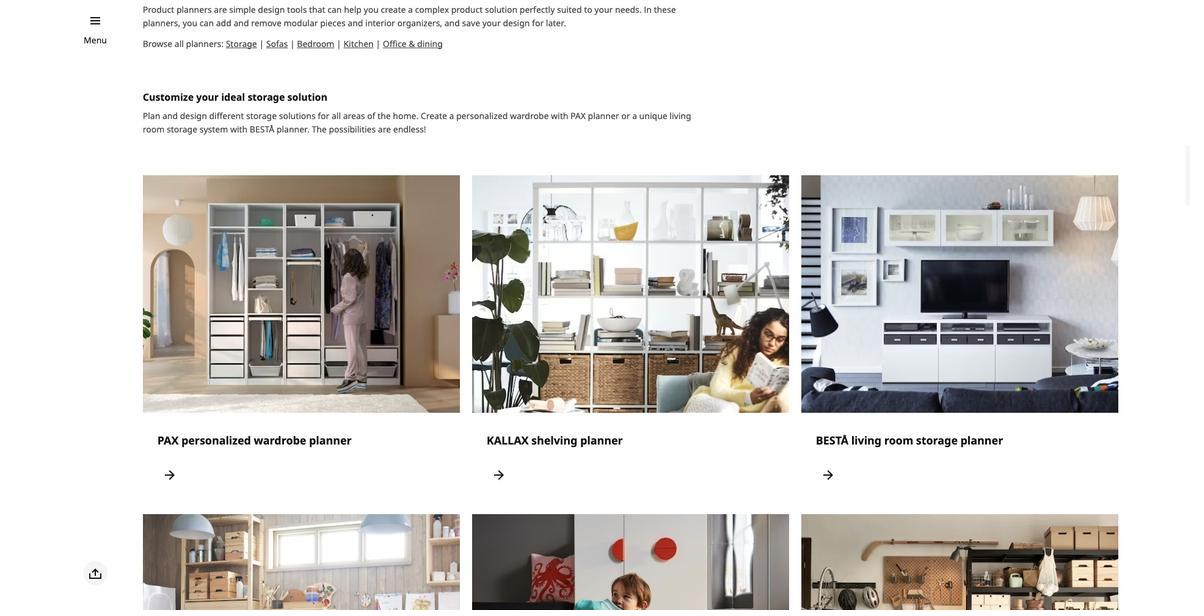 Task type: locate. For each thing, give the bounding box(es) containing it.
can left add
[[200, 17, 214, 29]]

tools
[[287, 3, 307, 15]]

for inside customize your ideal storage solution plan and design different storage solutions for all areas of the home. create a personalized wardrobe with pax planner or a unique living room storage system with bestå planner. the possibilities are endless!
[[318, 110, 330, 121]]

wardrobe
[[510, 110, 549, 121], [254, 433, 306, 448]]

storage
[[248, 90, 285, 104], [246, 110, 277, 121], [167, 123, 197, 135], [917, 433, 958, 448]]

and right plan
[[163, 110, 178, 121]]

design down perfectly
[[503, 17, 530, 29]]

planner
[[588, 110, 620, 121], [309, 433, 352, 448], [581, 433, 623, 448], [961, 433, 1004, 448]]

possibilities
[[329, 123, 376, 135]]

help
[[344, 3, 362, 15]]

for inside product planners are simple design tools that can help you create a complex product solution perfectly suited to your needs. in these planners, you can add and remove modular pieces and interior organizers, and save your design for later.
[[532, 17, 544, 29]]

1 horizontal spatial for
[[532, 17, 544, 29]]

0 vertical spatial wardrobe
[[510, 110, 549, 121]]

you down planners
[[183, 17, 198, 29]]

solution inside product planners are simple design tools that can help you create a complex product solution perfectly suited to your needs. in these planners, you can add and remove modular pieces and interior organizers, and save your design for later.
[[485, 3, 518, 15]]

pax
[[571, 110, 586, 121], [158, 433, 179, 448]]

bestå living room storage planner
[[817, 433, 1004, 448]]

2 vertical spatial your
[[196, 90, 219, 104]]

1 horizontal spatial personalized
[[457, 110, 508, 121]]

1 vertical spatial bestå
[[817, 433, 849, 448]]

1 vertical spatial personalized
[[182, 433, 251, 448]]

1 horizontal spatial room
[[885, 433, 914, 448]]

all right "browse"
[[175, 38, 184, 49]]

with
[[551, 110, 569, 121], [230, 123, 248, 135]]

you
[[364, 3, 379, 15], [183, 17, 198, 29]]

1 vertical spatial pax
[[158, 433, 179, 448]]

your right to at left top
[[595, 3, 613, 15]]

0 vertical spatial room
[[143, 123, 165, 135]]

complex
[[415, 3, 449, 15]]

create
[[421, 110, 447, 121]]

0 vertical spatial for
[[532, 17, 544, 29]]

solution right the product
[[485, 3, 518, 15]]

planners,
[[143, 17, 181, 29]]

and left save
[[445, 17, 460, 29]]

0 vertical spatial living
[[670, 110, 692, 121]]

menu
[[84, 34, 107, 46]]

1 vertical spatial design
[[503, 17, 530, 29]]

pax inside customize your ideal storage solution plan and design different storage solutions for all areas of the home. create a personalized wardrobe with pax planner or a unique living room storage system with bestå planner. the possibilities are endless!
[[571, 110, 586, 121]]

0 vertical spatial personalized
[[457, 110, 508, 121]]

0 horizontal spatial pax
[[158, 433, 179, 448]]

wardrobe inside customize your ideal storage solution plan and design different storage solutions for all areas of the home. create a personalized wardrobe with pax planner or a unique living room storage system with bestå planner. the possibilities are endless!
[[510, 110, 549, 121]]

product planners are simple design tools that can help you create a complex product solution perfectly suited to your needs. in these planners, you can add and remove modular pieces and interior organizers, and save your design for later.
[[143, 3, 676, 29]]

1 vertical spatial room
[[885, 433, 914, 448]]

your
[[595, 3, 613, 15], [483, 17, 501, 29], [196, 90, 219, 104]]

1 horizontal spatial solution
[[485, 3, 518, 15]]

browse all planners: storage | sofas | bedroom | kitchen | office & dining
[[143, 38, 443, 49]]

pieces
[[320, 17, 346, 29]]

solution inside customize your ideal storage solution plan and design different storage solutions for all areas of the home. create a personalized wardrobe with pax planner or a unique living room storage system with bestå planner. the possibilities are endless!
[[288, 90, 328, 104]]

1 horizontal spatial your
[[483, 17, 501, 29]]

1 horizontal spatial are
[[378, 123, 391, 135]]

1 vertical spatial you
[[183, 17, 198, 29]]

0 vertical spatial your
[[595, 3, 613, 15]]

are
[[214, 3, 227, 15], [378, 123, 391, 135]]

are down the
[[378, 123, 391, 135]]

0 vertical spatial with
[[551, 110, 569, 121]]

for down perfectly
[[532, 17, 544, 29]]

all
[[175, 38, 184, 49], [332, 110, 341, 121]]

0 horizontal spatial bestå
[[250, 123, 275, 135]]

kallax
[[487, 433, 529, 448]]

0 horizontal spatial solution
[[288, 90, 328, 104]]

0 vertical spatial solution
[[485, 3, 518, 15]]

1 horizontal spatial all
[[332, 110, 341, 121]]

0 horizontal spatial room
[[143, 123, 165, 135]]

4 | from the left
[[376, 38, 381, 49]]

&
[[409, 38, 415, 49]]

personalized inside customize your ideal storage solution plan and design different storage solutions for all areas of the home. create a personalized wardrobe with pax planner or a unique living room storage system with bestå planner. the possibilities are endless!
[[457, 110, 508, 121]]

0 horizontal spatial a
[[408, 3, 413, 15]]

customize
[[143, 90, 194, 104]]

design inside customize your ideal storage solution plan and design different storage solutions for all areas of the home. create a personalized wardrobe with pax planner or a unique living room storage system with bestå planner. the possibilities are endless!
[[180, 110, 207, 121]]

design up remove
[[258, 3, 285, 15]]

suited
[[557, 3, 582, 15]]

save
[[462, 17, 481, 29]]

1 horizontal spatial can
[[328, 3, 342, 15]]

0 vertical spatial can
[[328, 3, 342, 15]]

sofas
[[266, 38, 288, 49]]

browse
[[143, 38, 172, 49]]

1 horizontal spatial living
[[852, 433, 882, 448]]

1 vertical spatial are
[[378, 123, 391, 135]]

bestå
[[250, 123, 275, 135], [817, 433, 849, 448]]

planner inside "link"
[[581, 433, 623, 448]]

0 horizontal spatial with
[[230, 123, 248, 135]]

solution
[[485, 3, 518, 15], [288, 90, 328, 104]]

all left areas
[[332, 110, 341, 121]]

0 horizontal spatial your
[[196, 90, 219, 104]]

you up interior
[[364, 3, 379, 15]]

room inside customize your ideal storage solution plan and design different storage solutions for all areas of the home. create a personalized wardrobe with pax planner or a unique living room storage system with bestå planner. the possibilities are endless!
[[143, 123, 165, 135]]

add
[[216, 17, 232, 29]]

1 vertical spatial all
[[332, 110, 341, 121]]

perfectly
[[520, 3, 555, 15]]

kallax shelving planner
[[487, 433, 623, 448]]

1 horizontal spatial pax
[[571, 110, 586, 121]]

2 vertical spatial design
[[180, 110, 207, 121]]

0 horizontal spatial living
[[670, 110, 692, 121]]

| left office
[[376, 38, 381, 49]]

solution up solutions
[[288, 90, 328, 104]]

a
[[408, 3, 413, 15], [450, 110, 454, 121], [633, 110, 638, 121]]

the
[[312, 123, 327, 135]]

and
[[234, 17, 249, 29], [348, 17, 363, 29], [445, 17, 460, 29], [163, 110, 178, 121]]

1 vertical spatial living
[[852, 433, 882, 448]]

2 | from the left
[[290, 38, 295, 49]]

1 vertical spatial for
[[318, 110, 330, 121]]

| left kitchen link
[[337, 38, 342, 49]]

| left sofas
[[259, 38, 264, 49]]

system
[[200, 123, 228, 135]]

modular
[[284, 17, 318, 29]]

sofas link
[[266, 38, 288, 49]]

a right create
[[450, 110, 454, 121]]

0 horizontal spatial for
[[318, 110, 330, 121]]

1 vertical spatial with
[[230, 123, 248, 135]]

room
[[143, 123, 165, 135], [885, 433, 914, 448]]

0 horizontal spatial you
[[183, 17, 198, 29]]

0 horizontal spatial all
[[175, 38, 184, 49]]

dining
[[418, 38, 443, 49]]

can up pieces
[[328, 3, 342, 15]]

0 horizontal spatial personalized
[[182, 433, 251, 448]]

different
[[209, 110, 244, 121]]

your inside customize your ideal storage solution plan and design different storage solutions for all areas of the home. create a personalized wardrobe with pax planner or a unique living room storage system with bestå planner. the possibilities are endless!
[[196, 90, 219, 104]]

design up system at the left top of the page
[[180, 110, 207, 121]]

1 horizontal spatial bestå
[[817, 433, 849, 448]]

are up add
[[214, 3, 227, 15]]

1 vertical spatial can
[[200, 17, 214, 29]]

0 vertical spatial you
[[364, 3, 379, 15]]

1 horizontal spatial wardrobe
[[510, 110, 549, 121]]

are inside customize your ideal storage solution plan and design different storage solutions for all areas of the home. create a personalized wardrobe with pax planner or a unique living room storage system with bestå planner. the possibilities are endless!
[[378, 123, 391, 135]]

| right sofas link on the top left
[[290, 38, 295, 49]]

living
[[670, 110, 692, 121], [852, 433, 882, 448]]

0 vertical spatial are
[[214, 3, 227, 15]]

bedroom
[[297, 38, 335, 49]]

0 vertical spatial pax
[[571, 110, 586, 121]]

0 vertical spatial design
[[258, 3, 285, 15]]

storage link
[[226, 38, 257, 49]]

personalized
[[457, 110, 508, 121], [182, 433, 251, 448]]

your right save
[[483, 17, 501, 29]]

|
[[259, 38, 264, 49], [290, 38, 295, 49], [337, 38, 342, 49], [376, 38, 381, 49]]

design
[[258, 3, 285, 15], [503, 17, 530, 29], [180, 110, 207, 121]]

0 horizontal spatial are
[[214, 3, 227, 15]]

a right or
[[633, 110, 638, 121]]

are inside product planners are simple design tools that can help you create a complex product solution perfectly suited to your needs. in these planners, you can add and remove modular pieces and interior organizers, and save your design for later.
[[214, 3, 227, 15]]

the
[[378, 110, 391, 121]]

simple
[[229, 3, 256, 15]]

1 vertical spatial solution
[[288, 90, 328, 104]]

and down simple on the top of page
[[234, 17, 249, 29]]

0 horizontal spatial design
[[180, 110, 207, 121]]

bedroom link
[[297, 38, 335, 49]]

solutions
[[279, 110, 316, 121]]

kallax shelving planner link
[[472, 175, 790, 502]]

for up the
[[318, 110, 330, 121]]

can
[[328, 3, 342, 15], [200, 17, 214, 29]]

a up organizers,
[[408, 3, 413, 15]]

0 vertical spatial bestå
[[250, 123, 275, 135]]

customize your ideal storage solution plan and design different storage solutions for all areas of the home. create a personalized wardrobe with pax planner or a unique living room storage system with bestå planner. the possibilities are endless!
[[143, 90, 692, 135]]

1 vertical spatial wardrobe
[[254, 433, 306, 448]]

planners:
[[186, 38, 224, 49]]

your left 'ideal'
[[196, 90, 219, 104]]

or
[[622, 110, 631, 121]]

that
[[309, 3, 326, 15]]

for
[[532, 17, 544, 29], [318, 110, 330, 121]]



Task type: describe. For each thing, give the bounding box(es) containing it.
and down the help
[[348, 17, 363, 29]]

bestå living room storage planner link
[[802, 175, 1119, 502]]

a inside product planners are simple design tools that can help you create a complex product solution perfectly suited to your needs. in these planners, you can add and remove modular pieces and interior organizers, and save your design for later.
[[408, 3, 413, 15]]

and inside customize your ideal storage solution plan and design different storage solutions for all areas of the home. create a personalized wardrobe with pax planner or a unique living room storage system with bestå planner. the possibilities are endless!
[[163, 110, 178, 121]]

1 horizontal spatial with
[[551, 110, 569, 121]]

later.
[[546, 17, 567, 29]]

0 vertical spatial all
[[175, 38, 184, 49]]

product
[[452, 3, 483, 15]]

1 | from the left
[[259, 38, 264, 49]]

in
[[644, 3, 652, 15]]

these
[[654, 3, 676, 15]]

0 horizontal spatial wardrobe
[[254, 433, 306, 448]]

of
[[367, 110, 376, 121]]

planners
[[177, 3, 212, 15]]

endless!
[[394, 123, 426, 135]]

remove
[[251, 17, 282, 29]]

plan
[[143, 110, 160, 121]]

areas
[[343, 110, 365, 121]]

2 horizontal spatial your
[[595, 3, 613, 15]]

2 horizontal spatial a
[[633, 110, 638, 121]]

1 horizontal spatial you
[[364, 3, 379, 15]]

office & dining link
[[383, 38, 443, 49]]

living inside customize your ideal storage solution plan and design different storage solutions for all areas of the home. create a personalized wardrobe with pax planner or a unique living room storage system with bestå planner. the possibilities are endless!
[[670, 110, 692, 121]]

kitchen link
[[344, 38, 374, 49]]

pax personalized wardrobe planner link
[[143, 175, 460, 502]]

0 horizontal spatial can
[[200, 17, 214, 29]]

3 | from the left
[[337, 38, 342, 49]]

bestå inside customize your ideal storage solution plan and design different storage solutions for all areas of the home. create a personalized wardrobe with pax planner or a unique living room storage system with bestå planner. the possibilities are endless!
[[250, 123, 275, 135]]

product
[[143, 3, 174, 15]]

planner.
[[277, 123, 310, 135]]

needs.
[[616, 3, 642, 15]]

organizers,
[[398, 17, 443, 29]]

2 horizontal spatial design
[[503, 17, 530, 29]]

ideal
[[221, 90, 245, 104]]

home.
[[393, 110, 419, 121]]

planner inside customize your ideal storage solution plan and design different storage solutions for all areas of the home. create a personalized wardrobe with pax planner or a unique living room storage system with bestå planner. the possibilities are endless!
[[588, 110, 620, 121]]

storage
[[226, 38, 257, 49]]

interior
[[366, 17, 395, 29]]

create
[[381, 3, 406, 15]]

office
[[383, 38, 407, 49]]

menu button
[[84, 34, 107, 47]]

to
[[584, 3, 593, 15]]

pax personalized wardrobe planner
[[158, 433, 352, 448]]

1 vertical spatial your
[[483, 17, 501, 29]]

shelving
[[532, 433, 578, 448]]

1 horizontal spatial a
[[450, 110, 454, 121]]

all inside customize your ideal storage solution plan and design different storage solutions for all areas of the home. create a personalized wardrobe with pax planner or a unique living room storage system with bestå planner. the possibilities are endless!
[[332, 110, 341, 121]]

kitchen
[[344, 38, 374, 49]]

1 horizontal spatial design
[[258, 3, 285, 15]]

unique
[[640, 110, 668, 121]]



Task type: vqa. For each thing, say whether or not it's contained in the screenshot.
right can
yes



